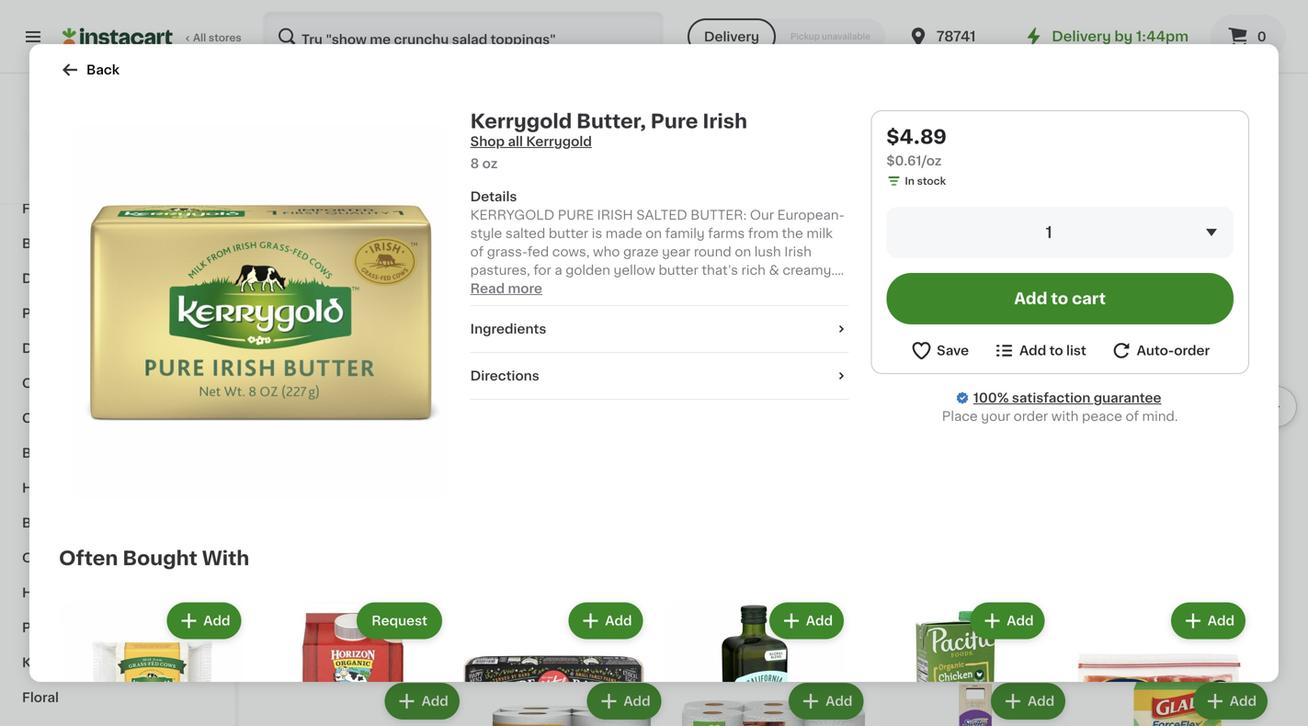 Task type: vqa. For each thing, say whether or not it's contained in the screenshot.
the list
yes



Task type: locate. For each thing, give the bounding box(es) containing it.
1 vertical spatial mac
[[734, 27, 761, 40]]

delivery for delivery by 1:44pm
[[1052, 30, 1112, 43]]

0 horizontal spatial canned goods & soups link
[[11, 401, 223, 436]]

that's
[[702, 264, 738, 277]]

100% up your
[[974, 392, 1009, 405]]

canned goods & soups link
[[276, 190, 517, 212], [11, 401, 223, 436]]

1 vertical spatial household
[[276, 629, 387, 649]]

sauces
[[121, 377, 170, 390]]

0 vertical spatial guarantee
[[142, 177, 195, 187]]

delivery by 1:44pm link
[[1023, 26, 1189, 48]]

a
[[555, 264, 562, 277]]

0 vertical spatial on
[[646, 227, 662, 240]]

0 vertical spatial view more
[[1190, 195, 1259, 207]]

kraft inside kraft stove top stuffing mix for chicken 6 oz
[[1084, 8, 1116, 21]]

household down breakfast
[[22, 482, 94, 495]]

0 horizontal spatial see eligible items
[[478, 104, 570, 114]]

condiments & sauces link
[[11, 366, 223, 401]]

view more
[[1190, 195, 1259, 207], [1190, 633, 1259, 645]]

add to cart
[[1015, 291, 1106, 307]]

on up rich
[[735, 246, 752, 258]]

items up kerrygold
[[541, 104, 570, 114]]

1 horizontal spatial with
[[1052, 410, 1079, 423]]

0 vertical spatial irish
[[703, 112, 748, 131]]

1 horizontal spatial soups
[[453, 191, 517, 211]]

0 vertical spatial to
[[1052, 291, 1069, 307]]

canned goods & soups link down condiments & sauces
[[11, 401, 223, 436]]

0 vertical spatial original
[[513, 8, 563, 21]]

0 horizontal spatial 100%
[[47, 177, 75, 187]]

0 horizontal spatial canned
[[22, 412, 74, 425]]

2,
[[929, 106, 938, 116]]

1 vertical spatial order
[[1014, 410, 1049, 423]]

1 vertical spatial guarantee
[[1094, 392, 1162, 405]]

2 view more link from the top
[[1190, 630, 1272, 648]]

stove inside kraft stove top stuffing mix for chicken 6 oz
[[1119, 8, 1156, 21]]

1 vertical spatial canned goods & soups
[[22, 412, 180, 425]]

1 horizontal spatial on
[[735, 246, 752, 258]]

1 vertical spatial canned
[[22, 412, 74, 425]]

0 vertical spatial satisfaction
[[77, 177, 139, 187]]

0 vertical spatial canned
[[276, 191, 356, 211]]

1 vertical spatial to
[[1050, 344, 1064, 357]]

mix
[[433, 8, 456, 21], [1242, 8, 1265, 21]]

2 horizontal spatial for
[[1084, 27, 1102, 40]]

often
[[59, 549, 118, 568]]

canned goods & soups down condiments & sauces
[[22, 412, 180, 425]]

satisfaction
[[77, 177, 139, 187], [1012, 392, 1091, 405]]

1 view more from the top
[[1190, 195, 1259, 207]]

1 horizontal spatial household link
[[276, 628, 387, 650]]

$0.61/oz
[[887, 154, 942, 167]]

0 horizontal spatial 6
[[276, 45, 283, 55]]

oz down "delivery by 1:44pm"
[[1094, 45, 1106, 55]]

prepared foods
[[22, 307, 127, 320]]

1 stove from the left
[[311, 8, 348, 21]]

see for kraft original mac & cheese easy microwavable dinner
[[478, 104, 498, 114]]

canned goods & soups link down 8
[[276, 190, 517, 212]]

buy
[[884, 106, 905, 116]]

see eligible items button down service type group
[[680, 85, 868, 116]]

oz inside velveeta shells & cheese original mac & cheese meal 12 oz
[[693, 45, 705, 55]]

items down the save
[[945, 122, 974, 133]]

add
[[422, 257, 449, 270], [624, 257, 651, 270], [826, 257, 853, 270], [1028, 257, 1055, 270], [1230, 257, 1257, 270], [1015, 291, 1048, 307], [1020, 344, 1047, 357], [203, 615, 230, 628], [605, 615, 632, 628], [806, 615, 833, 628], [1007, 615, 1034, 628], [1208, 615, 1235, 628], [422, 695, 449, 708], [624, 695, 651, 708], [826, 695, 853, 708], [1028, 695, 1055, 708], [1230, 695, 1257, 708]]

0 vertical spatial 100%
[[47, 177, 75, 187]]

of down "style" at the left top of the page
[[471, 246, 484, 258]]

1 vertical spatial butter
[[659, 264, 699, 277]]

care down often
[[69, 587, 101, 600]]

for for kraft stove top stuffing mix for chicken
[[1084, 27, 1102, 40]]

1 mix from the left
[[433, 8, 456, 21]]

1 horizontal spatial of
[[1126, 410, 1139, 423]]

1 horizontal spatial see eligible items
[[680, 104, 772, 114]]

2 stove from the left
[[1119, 8, 1156, 21]]

0 horizontal spatial original
[[513, 8, 563, 21]]

1 vertical spatial soups
[[139, 412, 180, 425]]

kraft inside kraft stove top stuffing mix for turkey 6 oz
[[276, 8, 308, 21]]

& down lush
[[769, 264, 780, 277]]

breakfast link
[[11, 436, 223, 471]]

0 horizontal spatial irish
[[703, 112, 748, 131]]

kraft up easy
[[478, 8, 510, 21]]

snacks & candy
[[22, 167, 131, 180]]

delivery button
[[688, 18, 776, 55]]

0 horizontal spatial see eligible items button
[[478, 85, 665, 116]]

any
[[907, 106, 926, 116]]

0 horizontal spatial delivery
[[704, 30, 760, 43]]

condiments
[[22, 377, 104, 390]]

farms
[[708, 227, 745, 240]]

1 more from the top
[[1225, 195, 1259, 207]]

2 see eligible items from the left
[[680, 104, 772, 114]]

satisfaction inside 100% satisfaction guarantee link
[[1012, 392, 1091, 405]]

oz right '2.05'
[[522, 45, 534, 55]]

0 horizontal spatial top
[[351, 8, 375, 21]]

1 vertical spatial view more link
[[1190, 630, 1272, 648]]

1 top from the left
[[351, 8, 375, 21]]

more
[[1225, 195, 1259, 207], [1225, 633, 1259, 645]]

oz inside kerrygold butter, pure irish shop all kerrygold 8 oz
[[482, 157, 498, 170]]

household link up the 'essentials'
[[11, 471, 223, 506]]

prices
[[149, 159, 182, 169]]

butter up cows,
[[549, 227, 589, 240]]

100% satisfaction guarantee link
[[974, 389, 1162, 407]]

1 vertical spatial more
[[1225, 633, 1259, 645]]

delivery down velveeta
[[704, 30, 760, 43]]

stuffing for kraft stove top stuffing mix for chicken
[[1187, 8, 1238, 21]]

stove for chicken
[[1119, 8, 1156, 21]]

2 see eligible items button from the left
[[680, 85, 868, 116]]

see eligible items button for microwavable
[[478, 85, 665, 116]]

product group
[[276, 0, 463, 94], [478, 0, 665, 116], [680, 0, 868, 116], [882, 0, 1070, 153], [1084, 0, 1272, 94], [276, 241, 463, 530], [478, 241, 665, 549], [680, 241, 868, 589], [882, 241, 1070, 567], [1084, 241, 1272, 530], [59, 599, 245, 727], [260, 599, 446, 727], [461, 599, 647, 727], [662, 599, 848, 727], [863, 599, 1049, 727], [1064, 599, 1250, 727], [276, 680, 463, 727], [478, 680, 665, 727], [680, 680, 868, 727], [882, 680, 1070, 727], [1084, 680, 1272, 727]]

0 vertical spatial goods
[[360, 191, 428, 211]]

mac up microwavable
[[566, 8, 594, 21]]

1 stuffing from the left
[[378, 8, 430, 21]]

original inside velveeta shells & cheese original mac & cheese meal 12 oz
[[680, 27, 730, 40]]

top inside kraft stove top stuffing mix for turkey 6 oz
[[351, 8, 375, 21]]

0 vertical spatial household
[[22, 482, 94, 495]]

prepared foods link
[[11, 296, 223, 331]]

1 6 from the left
[[276, 45, 283, 55]]

0 horizontal spatial butter
[[549, 227, 589, 240]]

2 view from the top
[[1190, 633, 1221, 645]]

for inside details kerrygold pure irish salted butter: our european- style salted butter is made on family farms from the milk of grass-fed cows, who graze year round on lush irish pastures, for a golden yellow butter that's rich & creamy. read more
[[534, 264, 552, 277]]

for left turkey
[[276, 27, 294, 40]]

of
[[471, 246, 484, 258], [1126, 410, 1139, 423]]

delivery by 1:44pm
[[1052, 30, 1189, 43]]

with down 100% satisfaction guarantee
[[1052, 410, 1079, 423]]

delivery left by
[[1052, 30, 1112, 43]]

see down buy
[[882, 122, 902, 133]]

cheese inside kraft original mac & cheese easy microwavable dinner 4 x 2.05 oz
[[611, 8, 661, 21]]

oz right 12 on the top right of the page
[[693, 45, 705, 55]]

0 vertical spatial order
[[1175, 344, 1210, 357]]

stuffing for kraft stove top stuffing mix for turkey
[[378, 8, 430, 21]]

service type group
[[688, 18, 885, 55]]

1 vertical spatial household link
[[276, 628, 387, 650]]

sponsored badge image
[[882, 138, 938, 149]]

for for kraft stove top stuffing mix for turkey
[[276, 27, 294, 40]]

view
[[1190, 195, 1221, 207], [1190, 633, 1221, 645]]

to for cart
[[1052, 291, 1069, 307]]

& left candy
[[73, 167, 84, 180]]

0 horizontal spatial eligible
[[500, 104, 538, 114]]

with down organic
[[1022, 27, 1049, 40]]

see eligible items button
[[478, 85, 665, 116], [680, 85, 868, 116]]

0 horizontal spatial order
[[1014, 410, 1049, 423]]

made
[[606, 227, 642, 240]]

1 vertical spatial view
[[1190, 633, 1221, 645]]

1 horizontal spatial canned goods & soups
[[276, 191, 517, 211]]

in-
[[105, 159, 119, 169]]

$4.89 $0.61/oz
[[887, 127, 947, 167]]

1 horizontal spatial 6
[[1084, 45, 1091, 55]]

mac
[[566, 8, 594, 21], [734, 27, 761, 40]]

kraft for chicken
[[1084, 8, 1116, 21]]

original down velveeta
[[680, 27, 730, 40]]

0 vertical spatial more
[[1225, 195, 1259, 207]]

2 view more from the top
[[1190, 633, 1259, 645]]

deli link
[[11, 261, 223, 296]]

irish
[[597, 209, 633, 222]]

to left list
[[1050, 344, 1064, 357]]

dairy & eggs link
[[11, 51, 223, 86]]

100% satisfaction guarantee
[[974, 392, 1162, 405]]

with
[[202, 549, 250, 568]]

eligible up all
[[500, 104, 538, 114]]

kraft up delivery by 1:44pm link
[[1084, 8, 1116, 21]]

items for &
[[743, 104, 772, 114]]

cheese
[[611, 8, 661, 21], [805, 8, 855, 21], [778, 27, 828, 40]]

mac down shells on the top
[[734, 27, 761, 40]]

2 stuffing from the left
[[1187, 8, 1238, 21]]

1 horizontal spatial see eligible items button
[[680, 85, 868, 116]]

& down of
[[932, 27, 942, 40]]

0
[[1258, 30, 1267, 43]]

1 horizontal spatial mix
[[1242, 8, 1265, 21]]

european-
[[778, 209, 845, 222]]

0 horizontal spatial for
[[276, 27, 294, 40]]

stove inside kraft stove top stuffing mix for turkey 6 oz
[[311, 8, 348, 21]]

view more link
[[1190, 192, 1272, 210], [1190, 630, 1272, 648]]

78741
[[937, 30, 976, 43]]

1 horizontal spatial household
[[276, 629, 387, 649]]

for inside kraft stove top stuffing mix for chicken 6 oz
[[1084, 27, 1102, 40]]

see eligible items button up kerrygold
[[478, 85, 665, 116]]

1 horizontal spatial canned goods & soups link
[[276, 190, 517, 212]]

1 vertical spatial view more
[[1190, 633, 1259, 645]]

1 horizontal spatial top
[[1160, 8, 1183, 21]]

0 horizontal spatial items
[[541, 104, 570, 114]]

for
[[276, 27, 294, 40], [1084, 27, 1102, 40], [534, 264, 552, 277]]

care for personal care
[[83, 622, 115, 635]]

see eligible items
[[478, 104, 570, 114], [680, 104, 772, 114]]

0 horizontal spatial kraft
[[276, 8, 308, 21]]

quinoa
[[882, 27, 929, 40]]

product group containing seeds of change organic quinoa & brown rice with garlic pouch
[[882, 0, 1070, 153]]

see down 12 on the top right of the page
[[680, 104, 700, 114]]

1 see eligible items button from the left
[[478, 85, 665, 116]]

meat & seafood
[[22, 132, 129, 145]]

1 horizontal spatial stove
[[1119, 8, 1156, 21]]

top for turkey
[[351, 8, 375, 21]]

guarantee up peace
[[1094, 392, 1162, 405]]

0 horizontal spatial mix
[[433, 8, 456, 21]]

delivery inside button
[[704, 30, 760, 43]]

instacart logo image
[[63, 26, 173, 48]]

your
[[982, 410, 1011, 423]]

oz
[[285, 45, 297, 55], [522, 45, 534, 55], [693, 45, 705, 55], [1094, 45, 1106, 55], [482, 157, 498, 170]]

satisfaction up place your order with peace of mind.
[[1012, 392, 1091, 405]]

essentials
[[71, 517, 139, 530]]

kraft up turkey
[[276, 8, 308, 21]]

1 horizontal spatial guarantee
[[1094, 392, 1162, 405]]

& up dinner
[[597, 8, 608, 21]]

on down salted
[[646, 227, 662, 240]]

2 horizontal spatial see
[[882, 122, 902, 133]]

$2
[[967, 106, 980, 116]]

butter,
[[577, 112, 646, 131]]

1 vertical spatial on
[[735, 246, 752, 258]]

guarantee
[[142, 177, 195, 187], [1094, 392, 1162, 405]]

2 horizontal spatial eligible
[[905, 122, 943, 133]]

1 horizontal spatial 100%
[[974, 392, 1009, 405]]

2 6 from the left
[[1084, 45, 1091, 55]]

stuffing inside kraft stove top stuffing mix for chicken 6 oz
[[1187, 8, 1238, 21]]

1 view more link from the top
[[1190, 192, 1272, 210]]

mix for kraft stove top stuffing mix for turkey
[[433, 8, 456, 21]]

oz for kraft stove top stuffing mix for turkey 6 oz
[[285, 45, 297, 55]]

guarantee inside higher than in-store prices 100% satisfaction guarantee
[[142, 177, 195, 187]]

original up microwavable
[[513, 8, 563, 21]]

top for chicken
[[1160, 8, 1183, 21]]

100% inside higher than in-store prices 100% satisfaction guarantee
[[47, 177, 75, 187]]

product group containing request
[[260, 599, 446, 727]]

eligible down any
[[905, 122, 943, 133]]

None search field
[[263, 11, 664, 63]]

year
[[662, 246, 691, 258]]

1 vertical spatial satisfaction
[[1012, 392, 1091, 405]]

oz inside kraft stove top stuffing mix for chicken 6 oz
[[1094, 45, 1106, 55]]

pure
[[651, 112, 698, 131]]

auto-
[[1137, 344, 1175, 357]]

seeds of change organic quinoa & brown rice with garlic pouch
[[882, 8, 1066, 58]]

0 horizontal spatial household
[[22, 482, 94, 495]]

oz down turkey
[[285, 45, 297, 55]]

& right shells on the top
[[791, 8, 801, 21]]

stove up turkey
[[311, 8, 348, 21]]

order up mind.
[[1175, 344, 1210, 357]]

0 horizontal spatial of
[[471, 246, 484, 258]]

0 horizontal spatial guarantee
[[142, 177, 195, 187]]

1 horizontal spatial mac
[[734, 27, 761, 40]]

view more link for canned goods & soups
[[1190, 192, 1272, 210]]

auto-order button
[[1111, 339, 1210, 362]]

items for microwavable
[[541, 104, 570, 114]]

0 vertical spatial view more link
[[1190, 192, 1272, 210]]

to
[[1052, 291, 1069, 307], [1050, 344, 1064, 357]]

1 kraft from the left
[[276, 8, 308, 21]]

stove
[[311, 8, 348, 21], [1119, 8, 1156, 21]]

stove up chicken
[[1119, 8, 1156, 21]]

goods for bottommost canned goods & soups link
[[77, 412, 122, 425]]

1:44pm
[[1137, 30, 1189, 43]]

goods
[[360, 191, 428, 211], [49, 342, 94, 355], [77, 412, 122, 425]]

mix for kraft stove top stuffing mix for chicken
[[1242, 8, 1265, 21]]

& inside kraft original mac & cheese easy microwavable dinner 4 x 2.05 oz
[[597, 8, 608, 21]]

canned goods & soups
[[276, 191, 517, 211], [22, 412, 180, 425]]

1 vertical spatial irish
[[785, 246, 812, 258]]

top inside kraft stove top stuffing mix for chicken 6 oz
[[1160, 8, 1183, 21]]

0 vertical spatial mac
[[566, 8, 594, 21]]

dry goods & pasta
[[22, 342, 148, 355]]

soups
[[453, 191, 517, 211], [139, 412, 180, 425]]

1 vertical spatial care
[[83, 622, 115, 635]]

0 horizontal spatial mac
[[566, 8, 594, 21]]

2 more from the top
[[1225, 633, 1259, 645]]

irish right pure
[[703, 112, 748, 131]]

1 vertical spatial goods
[[49, 342, 94, 355]]

cheese up meal
[[805, 8, 855, 21]]

of inside details kerrygold pure irish salted butter: our european- style salted butter is made on family farms from the milk of grass-fed cows, who graze year round on lush irish pastures, for a golden yellow butter that's rich & creamy. read more
[[471, 246, 484, 258]]

list
[[1067, 344, 1087, 357]]

1 horizontal spatial for
[[534, 264, 552, 277]]

see eligible items up all
[[478, 104, 570, 114]]

1 view from the top
[[1190, 195, 1221, 207]]

0 vertical spatial view
[[1190, 195, 1221, 207]]

1 horizontal spatial items
[[743, 104, 772, 114]]

canned goods & soups down 8
[[276, 191, 517, 211]]

1 horizontal spatial delivery
[[1052, 30, 1112, 43]]

2 horizontal spatial items
[[945, 122, 974, 133]]

back button
[[59, 59, 120, 81]]

guarantee down prices
[[142, 177, 195, 187]]

oz inside kraft original mac & cheese easy microwavable dinner 4 x 2.05 oz
[[522, 45, 534, 55]]

mix inside kraft stove top stuffing mix for turkey 6 oz
[[433, 8, 456, 21]]

0 horizontal spatial with
[[1022, 27, 1049, 40]]

100% down higher
[[47, 177, 75, 187]]

household down request
[[276, 629, 387, 649]]

0 vertical spatial soups
[[453, 191, 517, 211]]

soups down the sauces
[[139, 412, 180, 425]]

butter
[[549, 227, 589, 240], [659, 264, 699, 277]]

household link down request
[[276, 628, 387, 650]]

items inside buy any 2, save $2 see eligible items
[[945, 122, 974, 133]]

1 horizontal spatial stuffing
[[1187, 8, 1238, 21]]

seeds
[[882, 8, 926, 21]]

1 horizontal spatial eligible
[[702, 104, 740, 114]]

for left a
[[534, 264, 552, 277]]

0 vertical spatial with
[[1022, 27, 1049, 40]]

6 inside kraft stove top stuffing mix for turkey 6 oz
[[276, 45, 283, 55]]

care inside 'link'
[[83, 622, 115, 635]]

2 kraft from the left
[[478, 8, 510, 21]]

1 see eligible items from the left
[[478, 104, 570, 114]]

3 kraft from the left
[[1084, 8, 1116, 21]]

see eligible items down 12 on the top right of the page
[[680, 104, 772, 114]]

6 inside kraft stove top stuffing mix for chicken 6 oz
[[1084, 45, 1091, 55]]

stuffing inside kraft stove top stuffing mix for turkey 6 oz
[[378, 8, 430, 21]]

order right your
[[1014, 410, 1049, 423]]

1 vertical spatial 100%
[[974, 392, 1009, 405]]

kraft
[[276, 8, 308, 21], [478, 8, 510, 21], [1084, 8, 1116, 21]]

supplies
[[77, 657, 134, 669]]

satisfaction down in-
[[77, 177, 139, 187]]

oz right 8
[[482, 157, 498, 170]]

care up supplies
[[83, 622, 115, 635]]

0 horizontal spatial satisfaction
[[77, 177, 139, 187]]

goods for dry goods & pasta link
[[49, 342, 94, 355]]

kraft inside kraft original mac & cheese easy microwavable dinner 4 x 2.05 oz
[[478, 8, 510, 21]]

view for household
[[1190, 633, 1221, 645]]

request
[[372, 615, 428, 628]]

& down shells on the top
[[765, 27, 775, 40]]

soups up "style" at the left top of the page
[[453, 191, 517, 211]]

see up the shop on the top left of page
[[478, 104, 498, 114]]

items down delivery button
[[743, 104, 772, 114]]

for inside kraft stove top stuffing mix for turkey 6 oz
[[276, 27, 294, 40]]

1 vertical spatial original
[[680, 27, 730, 40]]

lush
[[755, 246, 781, 258]]

oz inside kraft stove top stuffing mix for turkey 6 oz
[[285, 45, 297, 55]]

mix inside kraft stove top stuffing mix for chicken 6 oz
[[1242, 8, 1265, 21]]

2 top from the left
[[1160, 8, 1183, 21]]

frozen link
[[11, 191, 223, 226]]

care for health care
[[69, 587, 101, 600]]

kitchen supplies link
[[11, 646, 223, 681]]

in
[[905, 176, 915, 186]]

to left cart
[[1052, 291, 1069, 307]]

butter down "year"
[[659, 264, 699, 277]]

kraft original mac & cheese easy microwavable dinner 4 x 2.05 oz
[[478, 8, 661, 55]]

0 horizontal spatial stuffing
[[378, 8, 430, 21]]

0 horizontal spatial stove
[[311, 8, 348, 21]]

oz for kraft stove top stuffing mix for chicken 6 oz
[[1094, 45, 1106, 55]]

back
[[86, 63, 120, 76]]

0 vertical spatial household link
[[11, 471, 223, 506]]

1 horizontal spatial see
[[680, 104, 700, 114]]

0 horizontal spatial soups
[[139, 412, 180, 425]]

of left mind.
[[1126, 410, 1139, 423]]

2 mix from the left
[[1242, 8, 1265, 21]]

irish down the
[[785, 246, 812, 258]]

for left by
[[1084, 27, 1102, 40]]

1 vertical spatial with
[[1052, 410, 1079, 423]]

higher than in-store prices 100% satisfaction guarantee
[[42, 159, 195, 187]]

& inside the seeds of change organic quinoa & brown rice with garlic pouch
[[932, 27, 942, 40]]

& left 'details'
[[432, 191, 449, 211]]

cheese up dinner
[[611, 8, 661, 21]]

2 vertical spatial goods
[[77, 412, 122, 425]]

eligible right pure
[[702, 104, 740, 114]]



Task type: describe. For each thing, give the bounding box(es) containing it.
& inside details kerrygold pure irish salted butter: our european- style salted butter is made on family farms from the milk of grass-fed cows, who graze year round on lush irish pastures, for a golden yellow butter that's rich & creamy. read more
[[769, 264, 780, 277]]

dry goods & pasta link
[[11, 331, 223, 366]]

oz for kerrygold butter, pure irish shop all kerrygold 8 oz
[[482, 157, 498, 170]]

save
[[941, 106, 965, 116]]

personal care
[[22, 622, 115, 635]]

more
[[508, 282, 543, 295]]

0 horizontal spatial on
[[646, 227, 662, 240]]

of
[[930, 8, 949, 21]]

seafood
[[73, 132, 129, 145]]

place your order with peace of mind.
[[942, 410, 1179, 423]]

see eligible items for easy
[[478, 104, 570, 114]]

all stores link
[[63, 11, 243, 63]]

item carousel region
[[276, 234, 1298, 599]]

dairy & eggs
[[22, 63, 108, 75]]

view more link for household
[[1190, 630, 1272, 648]]

kerrygold butter, pure irish image
[[74, 125, 448, 500]]

product group containing kraft stove top stuffing mix for chicken
[[1084, 0, 1272, 94]]

pastures,
[[471, 264, 530, 277]]

see inside buy any 2, save $2 see eligible items
[[882, 122, 902, 133]]

shells
[[749, 8, 788, 21]]

irish inside kerrygold butter, pure irish shop all kerrygold 8 oz
[[703, 112, 748, 131]]

from
[[748, 227, 779, 240]]

kraft for microwavable
[[478, 8, 510, 21]]

beverages
[[22, 97, 92, 110]]

ingredients button
[[471, 320, 849, 338]]

dairy
[[22, 63, 58, 75]]

request button
[[359, 605, 441, 638]]

see eligible items button for &
[[680, 85, 868, 116]]

our
[[750, 209, 774, 222]]

more for household
[[1225, 633, 1259, 645]]

personal care link
[[11, 611, 223, 646]]

household inside household link
[[22, 482, 94, 495]]

kitchen supplies
[[22, 657, 134, 669]]

12
[[680, 45, 691, 55]]

irish inside details kerrygold pure irish salted butter: our european- style salted butter is made on family farms from the milk of grass-fed cows, who graze year round on lush irish pastures, for a golden yellow butter that's rich & creamy. read more
[[785, 246, 812, 258]]

product group containing kraft stove top stuffing mix for turkey
[[276, 0, 463, 94]]

directions button
[[471, 367, 849, 385]]

6 for kraft stove top stuffing mix for turkey
[[276, 45, 283, 55]]

0 horizontal spatial canned goods & soups
[[22, 412, 180, 425]]

0 horizontal spatial household link
[[11, 471, 223, 506]]

bakery link
[[11, 226, 223, 261]]

health
[[22, 587, 66, 600]]

to for list
[[1050, 344, 1064, 357]]

foods
[[86, 307, 127, 320]]

$6.99 element
[[276, 436, 463, 460]]

meat & seafood link
[[11, 121, 223, 156]]

eligible for easy
[[500, 104, 538, 114]]

beverages link
[[11, 86, 223, 121]]

rich
[[742, 264, 766, 277]]

& up breakfast link
[[125, 412, 135, 425]]

personal
[[22, 622, 80, 635]]

& left 'spices' on the bottom left
[[120, 552, 131, 565]]

eligible for mac
[[702, 104, 740, 114]]

see eligible items for mac
[[680, 104, 772, 114]]

with inside the seeds of change organic quinoa & brown rice with garlic pouch
[[1022, 27, 1049, 40]]

1 vertical spatial canned goods & soups link
[[11, 401, 223, 436]]

see for velveeta shells & cheese original mac & cheese meal
[[680, 104, 700, 114]]

6 for kraft stove top stuffing mix for chicken
[[1084, 45, 1091, 55]]

more for canned goods & soups
[[1225, 195, 1259, 207]]

auto-order
[[1137, 344, 1210, 357]]

dinner
[[605, 27, 648, 40]]

details
[[471, 190, 517, 203]]

fed
[[528, 246, 549, 258]]

& left pasta at the left top of page
[[97, 342, 107, 355]]

frozen
[[22, 202, 67, 215]]

ingredients
[[471, 323, 547, 336]]

kerrygold
[[471, 209, 555, 222]]

eligible inside buy any 2, save $2 see eligible items
[[905, 122, 943, 133]]

mac inside velveeta shells & cheese original mac & cheese meal 12 oz
[[734, 27, 761, 40]]

by
[[1115, 30, 1133, 43]]

cows,
[[552, 246, 590, 258]]

0 vertical spatial butter
[[549, 227, 589, 240]]

satisfaction inside higher than in-store prices 100% satisfaction guarantee
[[77, 177, 139, 187]]

who
[[593, 246, 620, 258]]

butter:
[[691, 209, 747, 222]]

kerrygold
[[526, 135, 592, 148]]

& up higher
[[59, 132, 70, 145]]

velveeta shells & cheese original mac & cheese meal 12 oz
[[680, 8, 863, 55]]

x
[[487, 45, 494, 55]]

100% satisfaction guarantee button
[[29, 171, 206, 189]]

kraft for turkey
[[276, 8, 308, 21]]

snacks & candy link
[[11, 156, 223, 191]]

salted
[[637, 209, 688, 222]]

organic
[[1014, 8, 1066, 21]]

stove for turkey
[[311, 8, 348, 21]]

health care
[[22, 587, 101, 600]]

1 vertical spatial of
[[1126, 410, 1139, 423]]

directions
[[471, 370, 540, 383]]

vinegars,
[[55, 552, 117, 565]]

baking essentials
[[22, 517, 139, 530]]

buy any 2, save $2 see eligible items
[[882, 106, 980, 133]]

oils, vinegars, & spices
[[22, 552, 179, 565]]

1 field
[[887, 207, 1234, 258]]

1 horizontal spatial canned
[[276, 191, 356, 211]]

delivery for delivery
[[704, 30, 760, 43]]

order inside auto-order button
[[1175, 344, 1210, 357]]

cheese down shells on the top
[[778, 27, 828, 40]]

product group containing kraft original mac & cheese easy microwavable dinner
[[478, 0, 665, 116]]

garlic
[[882, 45, 920, 58]]

1 horizontal spatial butter
[[659, 264, 699, 277]]

& left eggs
[[61, 63, 72, 75]]

2.05
[[496, 45, 519, 55]]

creamy.
[[783, 264, 835, 277]]

pouch
[[924, 45, 965, 58]]

candy
[[87, 167, 131, 180]]

milk
[[807, 227, 833, 240]]

condiments & sauces
[[22, 377, 170, 390]]

style
[[471, 227, 502, 240]]

in stock
[[905, 176, 946, 186]]

mac inside kraft original mac & cheese easy microwavable dinner 4 x 2.05 oz
[[566, 8, 594, 21]]

breakfast
[[22, 447, 86, 460]]

stores
[[209, 33, 242, 43]]

stock
[[917, 176, 946, 186]]

view for canned goods & soups
[[1190, 195, 1221, 207]]

details kerrygold pure irish salted butter: our european- style salted butter is made on family farms from the milk of grass-fed cows, who graze year round on lush irish pastures, for a golden yellow butter that's rich & creamy. read more
[[471, 190, 845, 295]]

view more for canned goods & soups
[[1190, 195, 1259, 207]]

kitchen
[[22, 657, 74, 669]]

& left the sauces
[[107, 377, 118, 390]]

place
[[942, 410, 978, 423]]

h-e-b logo image
[[100, 96, 135, 131]]

brown
[[946, 27, 987, 40]]

higher
[[42, 159, 77, 169]]

view more for household
[[1190, 633, 1259, 645]]

kerrygold butter, pure irish shop all kerrygold 8 oz
[[471, 112, 748, 170]]

bought
[[123, 549, 198, 568]]

1
[[1046, 225, 1053, 240]]

peace
[[1082, 410, 1123, 423]]

add to cart button
[[887, 273, 1234, 325]]

product group containing velveeta shells & cheese original mac & cheese meal
[[680, 0, 868, 116]]

original inside kraft original mac & cheese easy microwavable dinner 4 x 2.05 oz
[[513, 8, 563, 21]]

$4.89
[[887, 127, 947, 147]]

spices
[[134, 552, 179, 565]]

round
[[694, 246, 732, 258]]

velveeta
[[680, 8, 746, 21]]

mind.
[[1143, 410, 1179, 423]]



